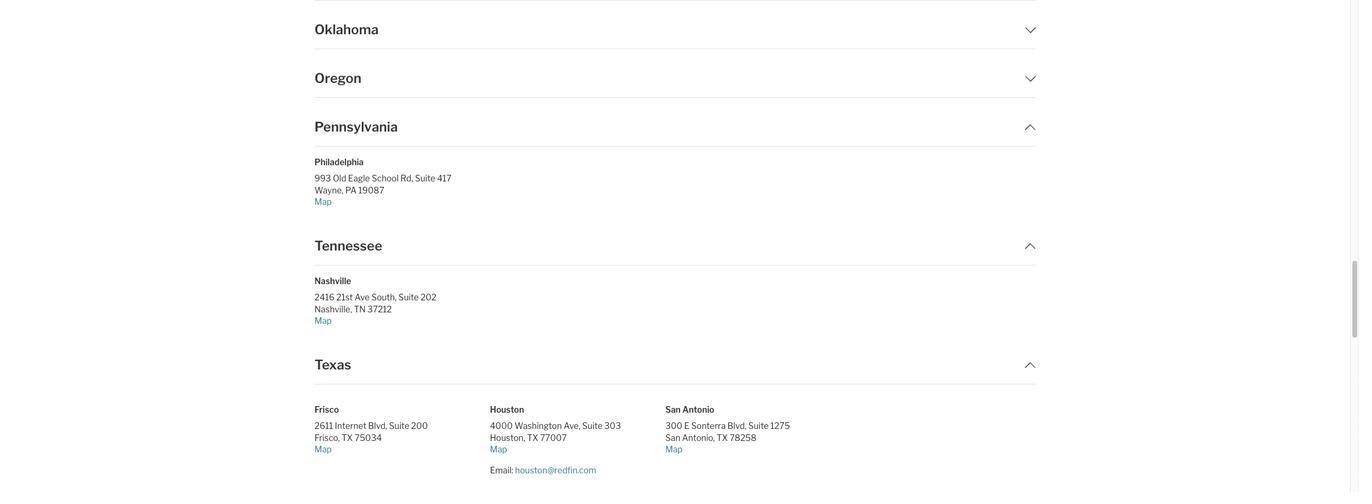 Task type: locate. For each thing, give the bounding box(es) containing it.
1 vertical spatial san
[[666, 432, 680, 443]]

suite inside 300 e sonterra blvd, suite 1275 san antonio, tx 78258 map
[[748, 421, 769, 431]]

tx inside the 4000 washington ave, suite 303 houston, tx 77007 map
[[527, 432, 538, 443]]

200
[[411, 421, 428, 431]]

washington
[[515, 421, 562, 431]]

map down "wayne," in the left of the page
[[315, 196, 332, 207]]

san up 300
[[666, 404, 681, 415]]

2416 21st ave south, suite 202 nashville, tn 37212 map
[[315, 292, 437, 326]]

map down the 'frisco,'
[[315, 444, 332, 454]]

san down 300
[[666, 432, 680, 443]]

antonio
[[683, 404, 714, 415]]

tx down washington
[[527, 432, 538, 443]]

303
[[604, 421, 621, 431]]

map down nashville, at left
[[315, 315, 332, 326]]

tx for 77007
[[527, 432, 538, 443]]

19087
[[358, 185, 384, 195]]

3 tx from the left
[[717, 432, 728, 443]]

suite inside 993 old eagle school rd, suite 417 wayne, pa 19087 map
[[415, 173, 435, 183]]

75034
[[355, 432, 382, 443]]

san antonio
[[666, 404, 714, 415]]

suite right rd, on the top of page
[[415, 173, 435, 183]]

map inside the 4000 washington ave, suite 303 houston, tx 77007 map
[[490, 444, 507, 454]]

tn
[[354, 304, 366, 314]]

blvd,
[[368, 421, 387, 431], [728, 421, 747, 431]]

tx down internet
[[342, 432, 353, 443]]

417
[[437, 173, 452, 183]]

map down houston, at the bottom of page
[[490, 444, 507, 454]]

map link for tennessee
[[315, 315, 480, 326]]

0 horizontal spatial tx
[[342, 432, 353, 443]]

map down 300
[[666, 444, 683, 454]]

1 horizontal spatial blvd,
[[728, 421, 747, 431]]

tx down sonterra
[[717, 432, 728, 443]]

1 blvd, from the left
[[368, 421, 387, 431]]

tx
[[342, 432, 353, 443], [527, 432, 538, 443], [717, 432, 728, 443]]

map link
[[315, 196, 480, 207], [315, 315, 480, 326], [315, 443, 480, 455], [490, 443, 656, 455], [666, 443, 831, 455]]

blvd, up 78258
[[728, 421, 747, 431]]

suite left 202
[[399, 292, 419, 302]]

map link down 78258
[[666, 443, 831, 455]]

2 horizontal spatial tx
[[717, 432, 728, 443]]

2 san from the top
[[666, 432, 680, 443]]

993 old eagle school rd, suite 417 wayne, pa 19087 map
[[315, 173, 452, 207]]

1 tx from the left
[[342, 432, 353, 443]]

houston@redfin.com
[[515, 465, 596, 475]]

map link for frisco
[[490, 443, 656, 455]]

0 horizontal spatial blvd,
[[368, 421, 387, 431]]

1 san from the top
[[666, 404, 681, 415]]

suite
[[415, 173, 435, 183], [399, 292, 419, 302], [389, 421, 409, 431], [582, 421, 603, 431], [748, 421, 769, 431]]

map inside 2611 internet blvd, suite 200 frisco, tx 75034 map
[[315, 444, 332, 454]]

e
[[684, 421, 690, 431]]

map
[[315, 196, 332, 207], [315, 315, 332, 326], [315, 444, 332, 454], [490, 444, 507, 454], [666, 444, 683, 454]]

1 horizontal spatial tx
[[527, 432, 538, 443]]

4000
[[490, 421, 513, 431]]

2 tx from the left
[[527, 432, 538, 443]]

2416
[[315, 292, 335, 302]]

suite left 200
[[389, 421, 409, 431]]

tx inside 2611 internet blvd, suite 200 frisco, tx 75034 map
[[342, 432, 353, 443]]

77007
[[540, 432, 567, 443]]

suite up 78258
[[748, 421, 769, 431]]

993
[[315, 173, 331, 183]]

map link down 77007
[[490, 443, 656, 455]]

philadelphia
[[315, 157, 364, 167]]

oregon
[[315, 70, 361, 86]]

map link down "37212"
[[315, 315, 480, 326]]

map link down rd, on the top of page
[[315, 196, 480, 207]]

south,
[[371, 292, 397, 302]]

map link down 75034
[[315, 443, 480, 455]]

202
[[421, 292, 437, 302]]

email:
[[490, 465, 513, 475]]

78258
[[730, 432, 757, 443]]

antonio,
[[682, 432, 715, 443]]

0 vertical spatial san
[[666, 404, 681, 415]]

blvd, up 75034
[[368, 421, 387, 431]]

san
[[666, 404, 681, 415], [666, 432, 680, 443]]

wayne,
[[315, 185, 344, 195]]

suite left 303
[[582, 421, 603, 431]]

school
[[372, 173, 399, 183]]

map inside 300 e sonterra blvd, suite 1275 san antonio, tx 78258 map
[[666, 444, 683, 454]]

2 blvd, from the left
[[728, 421, 747, 431]]



Task type: vqa. For each thing, say whether or not it's contained in the screenshot.
37212
yes



Task type: describe. For each thing, give the bounding box(es) containing it.
ave
[[355, 292, 370, 302]]

frisco,
[[315, 432, 340, 443]]

2611
[[315, 421, 333, 431]]

blvd, inside 300 e sonterra blvd, suite 1275 san antonio, tx 78258 map
[[728, 421, 747, 431]]

21st
[[336, 292, 353, 302]]

blvd, inside 2611 internet blvd, suite 200 frisco, tx 75034 map
[[368, 421, 387, 431]]

300
[[666, 421, 683, 431]]

pennsylvania
[[315, 119, 398, 135]]

nashville,
[[315, 304, 352, 314]]

map inside 2416 21st ave south, suite 202 nashville, tn 37212 map
[[315, 315, 332, 326]]

4000 washington ave, suite 303 houston, tx 77007 map
[[490, 421, 621, 454]]

37212
[[368, 304, 392, 314]]

300 e sonterra blvd, suite 1275 san antonio, tx 78258 map
[[666, 421, 790, 454]]

tx inside 300 e sonterra blvd, suite 1275 san antonio, tx 78258 map
[[717, 432, 728, 443]]

suite inside 2416 21st ave south, suite 202 nashville, tn 37212 map
[[399, 292, 419, 302]]

sonterra
[[691, 421, 726, 431]]

1275
[[771, 421, 790, 431]]

houston
[[490, 404, 524, 415]]

pa
[[345, 185, 357, 195]]

map inside 993 old eagle school rd, suite 417 wayne, pa 19087 map
[[315, 196, 332, 207]]

old
[[333, 173, 346, 183]]

email: houston@redfin.com
[[490, 465, 596, 475]]

houston@redfin.com link
[[515, 465, 596, 475]]

rd,
[[401, 173, 413, 183]]

texas
[[315, 357, 351, 373]]

oklahoma
[[315, 22, 379, 37]]

map link for pennsylvania
[[315, 196, 480, 207]]

suite inside the 4000 washington ave, suite 303 houston, tx 77007 map
[[582, 421, 603, 431]]

houston,
[[490, 432, 525, 443]]

frisco
[[315, 404, 339, 415]]

nashville
[[315, 276, 351, 286]]

2611 internet blvd, suite 200 frisco, tx 75034 map
[[315, 421, 428, 454]]

tennessee
[[315, 238, 382, 254]]

ave,
[[564, 421, 581, 431]]

suite inside 2611 internet blvd, suite 200 frisco, tx 75034 map
[[389, 421, 409, 431]]

san inside 300 e sonterra blvd, suite 1275 san antonio, tx 78258 map
[[666, 432, 680, 443]]

tx for 75034
[[342, 432, 353, 443]]

internet
[[335, 421, 366, 431]]

eagle
[[348, 173, 370, 183]]



